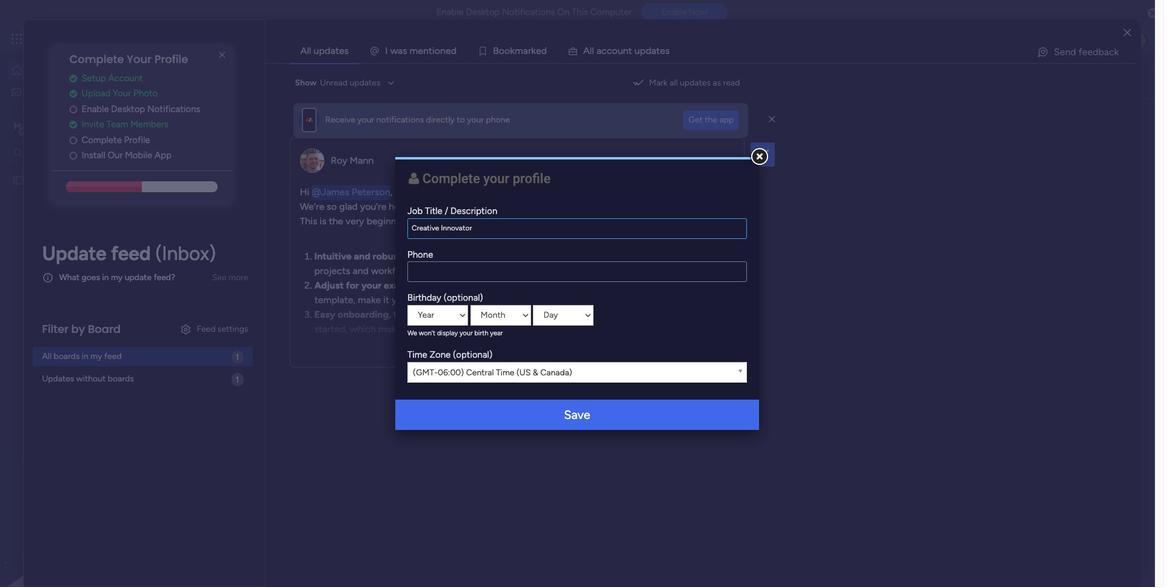 Task type: describe. For each thing, give the bounding box(es) containing it.
your inside good afternoon, james! quickly access your recent boards, inbox and workspaces
[[277, 76, 296, 88]]

enable desktop notifications link
[[69, 102, 233, 116]]

all for all updates
[[300, 45, 311, 56]]

feedback
[[1079, 46, 1119, 58]]

4 e from the left
[[660, 45, 665, 56]]

my for update
[[111, 272, 123, 283]]

photo
[[133, 88, 158, 99]]

notifications for enable desktop notifications
[[147, 104, 200, 114]]

so
[[327, 200, 337, 212]]

1 vertical spatial update feed (inbox)
[[241, 314, 342, 327]]

anyone
[[460, 323, 492, 334]]

1 horizontal spatial this
[[572, 7, 588, 18]]

mark all updates as read button
[[627, 73, 745, 93]]

my work button
[[7, 82, 130, 101]]

public board image
[[13, 174, 24, 186]]

here.
[[389, 200, 410, 212]]

time zone (optional)
[[408, 349, 493, 360]]

1 vertical spatial workspaces
[[259, 480, 319, 493]]

1 vertical spatial update
[[241, 314, 278, 327]]

inbox
[[364, 76, 388, 88]]

apps image
[[1032, 33, 1044, 45]]

filter by board
[[42, 321, 121, 336]]

see plans button
[[196, 30, 254, 48]]

1 n from the left
[[423, 45, 429, 56]]

be
[[536, 308, 547, 320]]

read
[[723, 78, 740, 88]]

close recently visited image
[[224, 123, 238, 138]]

workspaces inside good afternoon, james! quickly access your recent boards, inbox and workspaces
[[409, 76, 461, 88]]

of inside hi @james peterson , we're so glad you're here. this is the very beginning of your team's journey to exceptional teamwork.
[[412, 215, 421, 227]]

all for updates
[[670, 78, 678, 88]]

i
[[385, 45, 388, 56]]

in up updates without boards
[[82, 351, 88, 362]]

recent
[[299, 76, 327, 88]]

types
[[521, 250, 545, 262]]

check circle image for upload
[[69, 89, 77, 98]]

home button
[[7, 61, 130, 80]]

is
[[320, 215, 327, 227]]

feed
[[197, 324, 216, 334]]

most
[[640, 250, 662, 262]]

0 horizontal spatial as
[[551, 323, 560, 334]]

enable now! button
[[642, 3, 728, 21]]

1 vertical spatial workspace
[[354, 266, 395, 277]]

with inside the it all starts with a customizable board. you can pick a ready-made template, make it your own, and choose the building blocks needed to jumpstart your work.
[[490, 279, 509, 291]]

blocks
[[543, 294, 571, 305]]

won't
[[419, 329, 436, 337]]

all for starts
[[451, 279, 461, 291]]

1 vertical spatial feed
[[280, 314, 303, 327]]

send feedback button
[[1032, 42, 1124, 62]]

you inside you don't have to be a techie to feel confident in getting started, which makes onboarding anyone in your team as simple as using their phone.
[[459, 308, 475, 320]]

,
[[390, 186, 393, 197]]

close image
[[1124, 28, 1131, 37]]

and inside good afternoon, james! quickly access your recent boards, inbox and workspaces
[[391, 76, 407, 88]]

complete your profile
[[69, 52, 188, 67]]

your up make
[[361, 279, 382, 291]]

d for a l l a c c o u n t u p d a t e s
[[646, 45, 652, 56]]

p
[[640, 45, 646, 56]]

and left track
[[467, 250, 483, 262]]

to right directly
[[457, 115, 465, 125]]

1 vertical spatial main
[[334, 266, 352, 277]]

all inside plan, manage and track all types of work, even for the most complex projects and workflows with ease.
[[510, 250, 519, 262]]

adoption:
[[413, 308, 456, 320]]

a right b
[[523, 45, 528, 56]]

the inside hi @james peterson , we're so glad you're here. this is the very beginning of your team's journey to exceptional teamwork.
[[329, 215, 343, 227]]

by
[[71, 321, 85, 336]]

4 o from the left
[[612, 45, 618, 56]]

phone
[[486, 115, 510, 125]]

read
[[488, 348, 510, 360]]

2 horizontal spatial work
[[254, 266, 273, 277]]

in right birth
[[494, 323, 502, 334]]

see more button
[[207, 268, 253, 287]]

1 vertical spatial time
[[496, 367, 515, 378]]

1 vertical spatial management
[[275, 266, 325, 277]]

0 horizontal spatial roy mann
[[284, 354, 324, 365]]

d for i w a s m e n t i o n e d
[[451, 45, 457, 56]]

a right a
[[597, 45, 602, 56]]

3 o from the left
[[505, 45, 510, 56]]

choose
[[455, 294, 487, 305]]

component image
[[239, 265, 250, 276]]

updates
[[42, 374, 74, 384]]

which
[[350, 323, 376, 334]]

my workspaces
[[241, 480, 319, 493]]

workspace image for the "workspace selection" element
[[12, 120, 24, 133]]

what goes in my update feed?
[[59, 272, 175, 283]]

description
[[451, 206, 497, 217]]

1 horizontal spatial lottie animation element
[[585, 53, 926, 99]]

0 vertical spatial mann
[[350, 154, 374, 166]]

birthday (optional)
[[408, 292, 483, 303]]

all for all boards in my feed
[[42, 351, 52, 362]]

a right i
[[398, 45, 403, 56]]

complete your profile
[[419, 171, 551, 186]]

0 vertical spatial boards
[[54, 351, 80, 362]]

you inside the it all starts with a customizable board. you can pick a ready-made template, make it your own, and choose the building blocks needed to jumpstart your work.
[[608, 279, 625, 291]]

starts
[[463, 279, 488, 291]]

your left the profile
[[483, 171, 510, 186]]

see for see more
[[212, 272, 227, 282]]

1 vertical spatial (optional)
[[453, 349, 493, 360]]

1 e from the left
[[418, 45, 423, 56]]

jumpstart
[[620, 294, 662, 305]]

good
[[209, 64, 230, 74]]

(gmt-06:00) central time (us & canada) link
[[408, 362, 747, 383]]

my work
[[27, 86, 59, 96]]

desktop for enable desktop notifications
[[111, 104, 145, 114]]

update
[[125, 272, 152, 283]]

1 l from the left
[[590, 45, 592, 56]]

to left be at the left of the page
[[525, 308, 534, 320]]

feed?
[[154, 272, 175, 283]]

team
[[526, 323, 548, 334]]

1 horizontal spatial as
[[593, 323, 603, 334]]

notifications for enable desktop notifications on this computer
[[502, 7, 555, 18]]

0 vertical spatial (optional)
[[444, 292, 483, 303]]

feel
[[598, 308, 615, 320]]

good afternoon, james! quickly access your recent boards, inbox and workspaces
[[209, 64, 461, 88]]

more for see more
[[229, 272, 248, 282]]

2 s from the left
[[665, 45, 670, 56]]

the inside the it all starts with a customizable board. you can pick a ready-made template, make it your own, and choose the building blocks needed to jumpstart your work.
[[489, 294, 503, 305]]

read more
[[488, 348, 535, 360]]

complete for complete profile
[[82, 135, 122, 145]]

0 vertical spatial update
[[42, 242, 106, 265]]

recently
[[241, 124, 285, 137]]

see for see plans
[[212, 33, 227, 44]]

1 vertical spatial (inbox)
[[306, 314, 342, 327]]

and left add to favorites icon
[[354, 250, 371, 262]]

getting
[[672, 308, 703, 320]]

mobile
[[125, 150, 152, 161]]

teammates
[[364, 415, 413, 426]]

and down 'intuitive and robust:'
[[353, 265, 369, 276]]

on
[[557, 7, 570, 18]]

0 horizontal spatial lottie animation element
[[0, 465, 155, 587]]

check circle image for invite
[[69, 120, 77, 129]]

we're
[[300, 200, 324, 212]]

zone
[[430, 349, 451, 360]]

0 vertical spatial dapulse x slim image
[[215, 48, 229, 62]]

to inside hi @james peterson , we're so glad you're here. this is the very beginning of your team's journey to exceptional teamwork.
[[511, 215, 520, 227]]

workspace selection element
[[12, 119, 101, 135]]

of inside plan, manage and track all types of work, even for the most complex projects and workflows with ease.
[[548, 250, 557, 262]]

m button
[[231, 504, 555, 557]]

1 vertical spatial boards
[[108, 374, 134, 384]]

receive your notifications directly to your phone
[[325, 115, 510, 125]]

b
[[493, 45, 499, 56]]

add to favorites image
[[380, 246, 392, 258]]

makes
[[378, 323, 406, 334]]

this inside hi @james peterson , we're so glad you're here. this is the very beginning of your team's journey to exceptional teamwork.
[[300, 215, 317, 227]]

enable for enable now!
[[662, 7, 687, 17]]

a inside you don't have to be a techie to feel confident in getting started, which makes onboarding anyone in your team as simple as using their phone.
[[550, 308, 555, 320]]

your left birth
[[460, 329, 473, 337]]

you don't have to be a techie to feel confident in getting started, which makes onboarding anyone in your team as simple as using their phone.
[[314, 308, 703, 334]]

visited
[[288, 124, 322, 137]]

customizable
[[519, 279, 576, 291]]

read more button
[[291, 342, 744, 367]]

1 horizontal spatial profile
[[154, 52, 188, 67]]

your inside you don't have to be a techie to feel confident in getting started, which makes onboarding anyone in your team as simple as using their phone.
[[504, 323, 524, 334]]

with inside plan, manage and track all types of work, even for the most complex projects and workflows with ease.
[[418, 265, 437, 276]]

more for read more
[[512, 348, 535, 360]]

lottie animation image
[[0, 465, 155, 587]]

receive
[[325, 115, 355, 125]]

w
[[390, 45, 398, 56]]

your up fast at the left of the page
[[392, 294, 411, 305]]

collaborating
[[457, 415, 514, 426]]

check circle image
[[69, 74, 77, 83]]

in up phone. at bottom right
[[662, 308, 669, 320]]

0 vertical spatial update feed (inbox)
[[42, 242, 216, 265]]

make
[[358, 294, 381, 305]]

upload
[[82, 88, 111, 99]]

adjust
[[314, 279, 344, 291]]

the inside plan, manage and track all types of work, even for the most complex projects and workflows with ease.
[[623, 250, 638, 262]]

your left phone
[[467, 115, 484, 125]]

install our mobile app
[[82, 150, 172, 161]]

projects
[[314, 265, 350, 276]]

(us
[[517, 367, 531, 378]]

0 horizontal spatial (inbox)
[[155, 242, 216, 265]]

glad
[[339, 200, 358, 212]]

complete for complete your profile
[[423, 171, 480, 186]]

account
[[108, 73, 143, 84]]

as inside 'button'
[[713, 78, 721, 88]]

building
[[506, 294, 540, 305]]

2 c from the left
[[607, 45, 612, 56]]

0 vertical spatial time
[[408, 349, 427, 360]]

home
[[28, 65, 51, 75]]

0 vertical spatial management
[[122, 32, 188, 45]]

even
[[585, 250, 606, 262]]

my for my workspaces
[[241, 480, 256, 493]]

2 t from the left
[[629, 45, 632, 56]]

a up building
[[511, 279, 516, 291]]

phone
[[408, 249, 433, 260]]

team
[[106, 119, 128, 130]]

display
[[437, 329, 458, 337]]

1 vertical spatial for
[[346, 279, 359, 291]]

your inside hi @james peterson , we're so glad you're here. this is the very beginning of your team's journey to exceptional teamwork.
[[424, 215, 443, 227]]

3 e from the left
[[536, 45, 541, 56]]



Task type: locate. For each thing, give the bounding box(es) containing it.
(optional) up central at left bottom
[[453, 349, 493, 360]]

0 vertical spatial your
[[127, 52, 152, 67]]

and left the start
[[416, 415, 432, 426]]

test list box
[[0, 167, 155, 354]]

enable left now!
[[662, 7, 687, 17]]

circle o image up circle o icon
[[69, 136, 77, 145]]

0 horizontal spatial all
[[451, 279, 461, 291]]

your down have
[[504, 323, 524, 334]]

circle o image for enable
[[69, 105, 77, 114]]

circle o image for complete
[[69, 136, 77, 145]]

@james
[[312, 186, 349, 197]]

goes
[[82, 272, 100, 283]]

work for monday
[[98, 32, 120, 45]]

job
[[408, 206, 423, 217]]

1 vertical spatial complete
[[82, 135, 122, 145]]

updates left 'read'
[[680, 78, 711, 88]]

your for profile
[[127, 52, 152, 67]]

m for the m button
[[252, 521, 264, 539]]

@james peterson link
[[312, 183, 390, 200]]

t left p
[[629, 45, 632, 56]]

circle o image down my work button
[[69, 105, 77, 114]]

0 horizontal spatial desktop
[[111, 104, 145, 114]]

1 vertical spatial invite
[[315, 415, 340, 426]]

setup account
[[82, 73, 143, 84]]

work inside my work button
[[40, 86, 59, 96]]

1 t from the left
[[429, 45, 432, 56]]

install our mobile app link
[[69, 149, 233, 162]]

1 o from the left
[[435, 45, 440, 56]]

1 see from the top
[[212, 33, 227, 44]]

o right w on the left of page
[[435, 45, 440, 56]]

needs:
[[411, 279, 440, 291]]

u
[[618, 45, 623, 56], [635, 45, 640, 56]]

enable desktop notifications on this computer
[[436, 7, 632, 18]]

workspace image inside the m button
[[244, 516, 273, 545]]

dapulse x slim image
[[215, 48, 229, 62], [769, 114, 775, 125]]

0 horizontal spatial roy
[[284, 354, 300, 365]]

0 horizontal spatial profile
[[124, 135, 150, 145]]

this left is
[[300, 215, 317, 227]]

1 vertical spatial my
[[241, 480, 256, 493]]

1 horizontal spatial m
[[515, 45, 523, 56]]

ready-
[[673, 279, 701, 291]]

my for feed
[[91, 351, 102, 362]]

settings
[[218, 324, 248, 334]]

close update feed (inbox) image
[[224, 313, 238, 327]]

2 l from the left
[[592, 45, 594, 56]]

1 vertical spatial all
[[42, 351, 52, 362]]

t
[[429, 45, 432, 56], [629, 45, 632, 56], [656, 45, 660, 56]]

1 vertical spatial you
[[459, 308, 475, 320]]

main
[[28, 120, 49, 132], [334, 266, 352, 277]]

0 vertical spatial check circle image
[[69, 89, 77, 98]]

1 k from the left
[[510, 45, 515, 56]]

m
[[410, 45, 418, 56], [515, 45, 523, 56]]

all
[[670, 78, 678, 88], [510, 250, 519, 262], [451, 279, 461, 291]]

what
[[59, 272, 80, 283]]

your inside 'link'
[[113, 88, 131, 99]]

feed settings button
[[175, 319, 253, 339]]

a l l a c c o u n t u p d a t e s
[[583, 45, 670, 56]]

0 vertical spatial roy mann
[[331, 154, 374, 166]]

1
[[352, 315, 355, 325], [236, 352, 239, 363], [236, 375, 239, 385]]

s right p
[[665, 45, 670, 56]]

0 vertical spatial test
[[29, 175, 44, 185]]

dapulse close image
[[1148, 7, 1158, 19]]

of left title
[[412, 215, 421, 227]]

teamwork.
[[577, 215, 624, 227]]

circle o image
[[69, 151, 77, 160]]

2 horizontal spatial all
[[670, 78, 678, 88]]

1 horizontal spatial notifications
[[502, 7, 555, 18]]

save
[[564, 408, 591, 422]]

to up 'feel'
[[608, 294, 617, 305]]

u left p
[[618, 45, 623, 56]]

1 vertical spatial circle o image
[[69, 136, 77, 145]]

more up (us
[[512, 348, 535, 360]]

updates inside 'button'
[[680, 78, 711, 88]]

0 vertical spatial more
[[229, 272, 248, 282]]

0 vertical spatial of
[[412, 215, 421, 227]]

all right "it"
[[451, 279, 461, 291]]

0 horizontal spatial of
[[412, 215, 421, 227]]

your left /
[[424, 215, 443, 227]]

2 check circle image from the top
[[69, 120, 77, 129]]

0 horizontal spatial mann
[[302, 354, 324, 365]]

intuitive
[[314, 250, 352, 262]]

send feedback
[[1054, 46, 1119, 58]]

0 horizontal spatial for
[[346, 279, 359, 291]]

0 vertical spatial feed
[[111, 242, 151, 265]]

1 u from the left
[[618, 45, 623, 56]]

my up without
[[91, 351, 102, 362]]

of left work,
[[548, 250, 557, 262]]

complete up setup on the top left of the page
[[69, 52, 124, 67]]

l
[[590, 45, 592, 56], [592, 45, 594, 56]]

in right goes
[[102, 272, 109, 283]]

o left r
[[499, 45, 505, 56]]

can
[[627, 279, 643, 291]]

0 horizontal spatial t
[[429, 45, 432, 56]]

for inside plan, manage and track all types of work, even for the most complex projects and workflows with ease.
[[608, 250, 621, 262]]

2 vertical spatial feed
[[104, 351, 122, 362]]

1 vertical spatial desktop
[[111, 104, 145, 114]]

your left teammates
[[342, 415, 362, 426]]

you're
[[360, 200, 387, 212]]

e right i
[[446, 45, 451, 56]]

1 vertical spatial dapulse x slim image
[[769, 114, 775, 125]]

all inside all updates 'link'
[[300, 45, 311, 56]]

workspace image inside the "workspace selection" element
[[12, 120, 24, 133]]

circle o image inside enable desktop notifications link
[[69, 105, 77, 114]]

0 vertical spatial notifications
[[502, 7, 555, 18]]

1 check circle image from the top
[[69, 89, 77, 98]]

enable inside 'button'
[[662, 7, 687, 17]]

1 vertical spatial roy
[[284, 354, 300, 365]]

workspace image for the m button
[[244, 516, 273, 545]]

with up needs:
[[418, 265, 437, 276]]

1 horizontal spatial enable
[[436, 7, 464, 18]]

1 vertical spatial m
[[252, 521, 264, 539]]

boards
[[54, 351, 80, 362], [108, 374, 134, 384]]

u right a
[[635, 45, 640, 56]]

(inbox)
[[155, 242, 216, 265], [306, 314, 342, 327]]

invite for invite your teammates and start collaborating
[[315, 415, 340, 426]]

onboarding,
[[338, 308, 391, 320]]

Search in workspace field
[[25, 146, 101, 159]]

0 horizontal spatial notifications
[[147, 104, 200, 114]]

my
[[27, 86, 38, 96], [241, 480, 256, 493]]

circle o image
[[69, 105, 77, 114], [69, 136, 77, 145]]

the inside button
[[705, 114, 718, 125]]

see inside see plans button
[[212, 33, 227, 44]]

enable for enable desktop notifications
[[82, 104, 109, 114]]

1 m from the left
[[410, 45, 418, 56]]

1 horizontal spatial (inbox)
[[306, 314, 342, 327]]

workspace inside the "workspace selection" element
[[51, 120, 99, 132]]

0 vertical spatial roy
[[331, 154, 347, 166]]

2 n from the left
[[440, 45, 446, 56]]

we won't display your birth year
[[408, 329, 503, 337]]

to down the needed
[[587, 308, 596, 320]]

boards,
[[330, 76, 362, 88]]

3 n from the left
[[623, 45, 629, 56]]

onboarding
[[408, 323, 458, 334]]

as down 'feel'
[[593, 323, 603, 334]]

the right is
[[329, 215, 343, 227]]

directly
[[426, 115, 455, 125]]

see inside see more button
[[212, 272, 227, 282]]

1 horizontal spatial d
[[541, 45, 547, 56]]

Phone text field
[[408, 261, 747, 282]]

now!
[[689, 7, 708, 17]]

0 vertical spatial my
[[111, 272, 123, 283]]

see left component image
[[212, 272, 227, 282]]

computer
[[591, 7, 632, 18]]

enable for enable desktop notifications on this computer
[[436, 7, 464, 18]]

ease.
[[439, 265, 461, 276]]

m left r
[[515, 45, 523, 56]]

e left i
[[418, 45, 423, 56]]

1 horizontal spatial test
[[257, 246, 275, 258]]

0 horizontal spatial with
[[418, 265, 437, 276]]

roy mann up @james peterson link
[[331, 154, 374, 166]]

0 horizontal spatial my
[[27, 86, 38, 96]]

1 horizontal spatial desktop
[[466, 7, 500, 18]]

check circle image inside upload your photo 'link'
[[69, 89, 77, 98]]

m for the "workspace selection" element
[[14, 121, 21, 131]]

all inside 'button'
[[670, 78, 678, 88]]

in
[[102, 272, 109, 283], [662, 308, 669, 320], [494, 323, 502, 334], [82, 351, 88, 362]]

main inside the "workspace selection" element
[[28, 120, 49, 132]]

update feed (inbox) down template,
[[241, 314, 342, 327]]

l right a
[[592, 45, 594, 56]]

the right get
[[705, 114, 718, 125]]

2 o from the left
[[499, 45, 505, 56]]

exact
[[384, 279, 409, 291]]

0 horizontal spatial time
[[408, 349, 427, 360]]

as left 'read'
[[713, 78, 721, 88]]

notifications left on
[[502, 7, 555, 18]]

0 vertical spatial circle o image
[[69, 105, 77, 114]]

robust:
[[373, 250, 405, 262]]

select product image
[[11, 33, 23, 45]]

1 horizontal spatial dapulse x slim image
[[769, 114, 775, 125]]

0 vertical spatial for
[[608, 250, 621, 262]]

1 horizontal spatial workspace image
[[244, 516, 273, 545]]

james!
[[274, 64, 301, 74]]

m for a
[[515, 45, 523, 56]]

1 horizontal spatial roy mann
[[331, 154, 374, 166]]

test inside list box
[[29, 175, 44, 185]]

1 horizontal spatial you
[[608, 279, 625, 291]]

1 vertical spatial lottie animation element
[[0, 465, 155, 587]]

board.
[[579, 279, 606, 291]]

more up close update feed (inbox) icon
[[229, 272, 248, 282]]

work right component image
[[254, 266, 273, 277]]

to inside the it all starts with a customizable board. you can pick a ready-made template, make it your own, and choose the building blocks needed to jumpstart your work.
[[608, 294, 617, 305]]

0 horizontal spatial workspace
[[51, 120, 99, 132]]

0 vertical spatial my
[[27, 86, 38, 96]]

to
[[457, 115, 465, 125], [511, 215, 520, 227], [608, 294, 617, 305], [525, 308, 534, 320], [587, 308, 596, 320]]

for right the even
[[608, 250, 621, 262]]

my
[[111, 272, 123, 283], [91, 351, 102, 362]]

a
[[583, 45, 590, 56]]

s right w on the left of page
[[403, 45, 407, 56]]

you
[[608, 279, 625, 291], [459, 308, 475, 320]]

&
[[533, 367, 538, 378]]

see left the plans
[[212, 33, 227, 44]]

l down computer
[[590, 45, 592, 56]]

a right p
[[652, 45, 656, 56]]

1 horizontal spatial my
[[111, 272, 123, 283]]

profile
[[154, 52, 188, 67], [124, 135, 150, 145]]

mann up peterson
[[350, 154, 374, 166]]

d
[[451, 45, 457, 56], [541, 45, 547, 56], [646, 45, 652, 56]]

e right r
[[536, 45, 541, 56]]

all up james!
[[300, 45, 311, 56]]

0 vertical spatial this
[[572, 7, 588, 18]]

b o o k m a r k e d
[[493, 45, 547, 56]]

2 u from the left
[[635, 45, 640, 56]]

check circle image
[[69, 89, 77, 98], [69, 120, 77, 129]]

workspace image
[[12, 120, 24, 133], [244, 516, 273, 545]]

t right p
[[656, 45, 660, 56]]

workflows
[[371, 265, 416, 276]]

roy right roy mann image
[[284, 354, 300, 365]]

1 horizontal spatial roy
[[331, 154, 347, 166]]

notifications
[[376, 115, 424, 125]]

1 vertical spatial more
[[512, 348, 535, 360]]

user image
[[409, 172, 419, 185]]

start
[[434, 415, 455, 426]]

1 vertical spatial profile
[[124, 135, 150, 145]]

1 circle o image from the top
[[69, 105, 77, 114]]

lottie animation element
[[585, 53, 926, 99], [0, 465, 155, 587]]

update right close update feed (inbox) icon
[[241, 314, 278, 327]]

it all starts with a customizable board. you can pick a ready-made template, make it your own, and choose the building blocks needed to jumpstart your work.
[[314, 279, 725, 305]]

canada)
[[541, 367, 572, 378]]

2 horizontal spatial t
[[656, 45, 660, 56]]

all right "mark"
[[670, 78, 678, 88]]

1 vertical spatial see
[[212, 272, 227, 282]]

made
[[701, 279, 725, 291]]

with
[[418, 265, 437, 276], [490, 279, 509, 291]]

2 k from the left
[[531, 45, 536, 56]]

have
[[502, 308, 522, 320]]

don't
[[477, 308, 499, 320]]

0 horizontal spatial more
[[229, 272, 248, 282]]

m for e
[[410, 45, 418, 56]]

2 e from the left
[[446, 45, 451, 56]]

0 horizontal spatial main
[[28, 120, 49, 132]]

james peterson image
[[1130, 29, 1150, 49]]

main down my work
[[28, 120, 49, 132]]

1 horizontal spatial all
[[510, 250, 519, 262]]

1 c from the left
[[602, 45, 607, 56]]

roy mann right roy mann image
[[284, 354, 324, 365]]

work for my
[[40, 86, 59, 96]]

2 horizontal spatial d
[[646, 45, 652, 56]]

2 circle o image from the top
[[69, 136, 77, 145]]

main right the > at the left of page
[[334, 266, 352, 277]]

your right receive in the left top of the page
[[357, 115, 374, 125]]

own,
[[413, 294, 434, 305]]

all inside the it all starts with a customizable board. you can pick a ready-made template, make it your own, and choose the building blocks needed to jumpstart your work.
[[451, 279, 461, 291]]

plans
[[229, 33, 249, 44]]

your down account
[[113, 88, 131, 99]]

a right the pick
[[666, 279, 670, 291]]

0 vertical spatial 1
[[352, 315, 355, 325]]

desktop for enable desktop notifications on this computer
[[466, 7, 500, 18]]

the left most
[[623, 250, 638, 262]]

0 vertical spatial workspace image
[[12, 120, 24, 133]]

work up complete your profile
[[98, 32, 120, 45]]

m down my workspaces
[[252, 521, 264, 539]]

o right b
[[505, 45, 510, 56]]

(gmt-
[[413, 367, 438, 378]]

t right w on the left of page
[[429, 45, 432, 56]]

workspace image left 'main workspace'
[[12, 120, 24, 133]]

check circle image up search in workspace field
[[69, 120, 77, 129]]

beginning
[[367, 215, 410, 227]]

team's
[[446, 215, 473, 227]]

0 horizontal spatial invite
[[82, 119, 104, 130]]

0 horizontal spatial enable
[[82, 104, 109, 114]]

2 vertical spatial work
[[254, 266, 273, 277]]

0 horizontal spatial workspaces
[[259, 480, 319, 493]]

work down home
[[40, 86, 59, 96]]

0 vertical spatial desktop
[[466, 7, 500, 18]]

0 vertical spatial lottie animation element
[[585, 53, 926, 99]]

save button
[[395, 400, 759, 430]]

0 vertical spatial updates
[[314, 45, 349, 56]]

0 horizontal spatial update
[[42, 242, 106, 265]]

1 s from the left
[[403, 45, 407, 56]]

n left p
[[623, 45, 629, 56]]

the up the "don't"
[[489, 294, 503, 305]]

0 horizontal spatial u
[[618, 45, 623, 56]]

as
[[713, 78, 721, 88], [551, 323, 560, 334], [593, 323, 603, 334]]

feed left easy
[[280, 314, 303, 327]]

tab list
[[290, 39, 1136, 63]]

0 vertical spatial work
[[98, 32, 120, 45]]

1 d from the left
[[451, 45, 457, 56]]

roy mann image
[[252, 355, 277, 379]]

0 vertical spatial all
[[670, 78, 678, 88]]

1 horizontal spatial all
[[300, 45, 311, 56]]

easy onboarding, fast adoption:
[[314, 308, 456, 320]]

1 vertical spatial with
[[490, 279, 509, 291]]

2 m from the left
[[515, 45, 523, 56]]

1 horizontal spatial n
[[440, 45, 446, 56]]

0 vertical spatial profile
[[154, 52, 188, 67]]

time left (us
[[496, 367, 515, 378]]

1 horizontal spatial my
[[241, 480, 256, 493]]

2 d from the left
[[541, 45, 547, 56]]

1 vertical spatial mann
[[302, 354, 324, 365]]

your for photo
[[113, 88, 131, 99]]

invite team members link
[[69, 118, 233, 131]]

1 for all boards in my feed
[[236, 352, 239, 363]]

complete profile link
[[69, 133, 233, 147]]

tab list containing all updates
[[290, 39, 1136, 63]]

update feed (inbox) up update
[[42, 242, 216, 265]]

1 horizontal spatial mann
[[350, 154, 374, 166]]

this right on
[[572, 7, 588, 18]]

1 for updates without boards
[[236, 375, 239, 385]]

3 d from the left
[[646, 45, 652, 56]]

1 horizontal spatial workspace
[[354, 266, 395, 277]]

2 see from the top
[[212, 272, 227, 282]]

m inside button
[[252, 521, 264, 539]]

all
[[300, 45, 311, 56], [42, 351, 52, 362]]

see more
[[212, 272, 248, 282]]

my left update
[[111, 272, 123, 283]]

dapulse x slim image up good
[[215, 48, 229, 62]]

my inside button
[[27, 86, 38, 96]]

(optional) down starts
[[444, 292, 483, 303]]

work,
[[559, 250, 583, 262]]

enable up the i w a s m e n t i o n e d
[[436, 7, 464, 18]]

06:00)
[[438, 367, 464, 378]]

1 horizontal spatial m
[[252, 521, 264, 539]]

m left i
[[410, 45, 418, 56]]

get the app button
[[684, 110, 739, 129]]

0 horizontal spatial m
[[410, 45, 418, 56]]

updates inside 'link'
[[314, 45, 349, 56]]

0 vertical spatial workspace
[[51, 120, 99, 132]]

central
[[466, 367, 494, 378]]

option
[[0, 169, 155, 172]]

0 horizontal spatial my
[[91, 351, 102, 362]]

for up make
[[346, 279, 359, 291]]

invite for invite team members
[[82, 119, 104, 130]]

roy up "@james"
[[331, 154, 347, 166]]

all updates link
[[291, 39, 359, 62]]

check circle image inside invite team members link
[[69, 120, 77, 129]]

all right track
[[510, 250, 519, 262]]

Job Title / Description text field
[[408, 218, 747, 239]]

2 vertical spatial 1
[[236, 375, 239, 385]]

s
[[403, 45, 407, 56], [665, 45, 670, 56]]

workspace
[[51, 120, 99, 132], [354, 266, 395, 277]]

/
[[445, 206, 448, 217]]

my for my work
[[27, 86, 38, 96]]

feed down board
[[104, 351, 122, 362]]

0 horizontal spatial k
[[510, 45, 515, 56]]

complete for complete your profile
[[69, 52, 124, 67]]

your down ready-
[[664, 294, 684, 305]]

your up the setup account link
[[127, 52, 152, 67]]

d right i
[[451, 45, 457, 56]]

send
[[1054, 46, 1076, 58]]

2 horizontal spatial n
[[623, 45, 629, 56]]

circle o image inside complete profile link
[[69, 136, 77, 145]]

and inside the it all starts with a customizable board. you can pick a ready-made template, make it your own, and choose the building blocks needed to jumpstart your work.
[[437, 294, 453, 305]]

profile up the setup account link
[[154, 52, 188, 67]]

0 vertical spatial you
[[608, 279, 625, 291]]

m inside the "workspace selection" element
[[14, 121, 21, 131]]

workspace up search in workspace field
[[51, 120, 99, 132]]

setup
[[82, 73, 106, 84]]

hi @james peterson , we're so glad you're here. this is the very beginning of your team's journey to exceptional teamwork.
[[300, 186, 624, 227]]

3 t from the left
[[656, 45, 660, 56]]



Task type: vqa. For each thing, say whether or not it's contained in the screenshot.
'Due date' field
no



